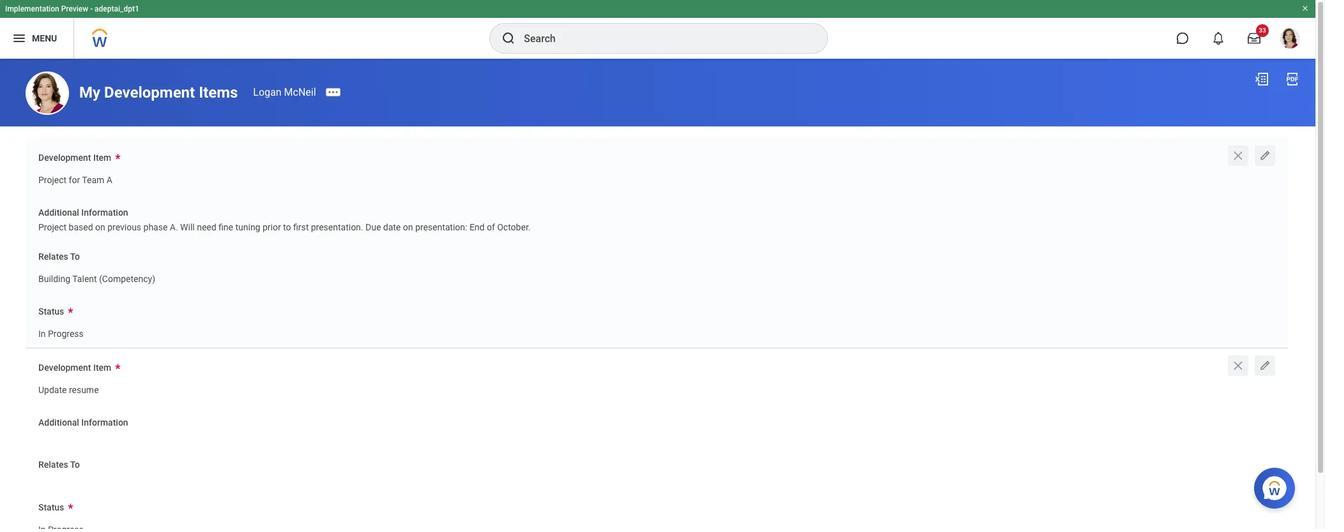 Task type: locate. For each thing, give the bounding box(es) containing it.
fine
[[219, 223, 233, 233]]

2 project from the top
[[38, 223, 67, 233]]

item up resume
[[93, 363, 111, 373]]

building
[[38, 274, 70, 284]]

information down resume
[[81, 418, 128, 428]]

1 vertical spatial development
[[38, 153, 91, 163]]

development item up project for team a 'text field'
[[38, 153, 111, 163]]

status element containing in progress
[[38, 321, 84, 344]]

adeptai_dpt1
[[95, 4, 139, 13]]

In Progress text field
[[38, 322, 84, 344]]

development item element for "text field" inside my development items main content
[[38, 377, 99, 400]]

1 development item element from the top
[[38, 167, 112, 190]]

status for update resume
[[38, 503, 64, 513]]

need
[[197, 223, 216, 233]]

end
[[470, 223, 485, 233]]

development for project for team a
[[38, 153, 91, 163]]

edit image
[[1259, 360, 1272, 373]]

date
[[383, 223, 401, 233]]

implementation
[[5, 4, 59, 13]]

development right the my
[[104, 83, 195, 101]]

information for additional information project based on previous phase a. will need fine tuning prior to first presentation. due date on presentation: end of october.
[[81, 208, 128, 218]]

a
[[107, 175, 112, 185]]

0 horizontal spatial on
[[95, 223, 105, 233]]

project
[[38, 175, 67, 185], [38, 223, 67, 233]]

additional inside 'additional information project based on previous phase a. will need fine tuning prior to first presentation. due date on presentation: end of october.'
[[38, 208, 79, 218]]

Update resume text field
[[38, 378, 99, 400]]

1 vertical spatial development item element
[[38, 377, 99, 400]]

status element
[[38, 321, 84, 344], [38, 517, 84, 530]]

relates to
[[38, 252, 80, 262], [38, 460, 80, 471]]

phase
[[144, 223, 168, 233]]

first
[[293, 223, 309, 233]]

development item
[[38, 153, 111, 163], [38, 363, 111, 373]]

1 horizontal spatial on
[[403, 223, 413, 233]]

0 vertical spatial status element
[[38, 321, 84, 344]]

additional up the based
[[38, 208, 79, 218]]

-
[[90, 4, 93, 13]]

presentation.
[[311, 223, 363, 233]]

on
[[95, 223, 105, 233], [403, 223, 413, 233]]

2 status element from the top
[[38, 517, 84, 530]]

additional information
[[38, 418, 128, 428]]

1 vertical spatial relates to
[[38, 460, 80, 471]]

status element for project
[[38, 321, 84, 344]]

2 development item element from the top
[[38, 377, 99, 400]]

previous
[[108, 223, 141, 233]]

additional information project based on previous phase a. will need fine tuning prior to first presentation. due date on presentation: end of october.
[[38, 208, 531, 233]]

0 vertical spatial information
[[81, 208, 128, 218]]

talent
[[72, 274, 97, 284]]

item up a
[[93, 153, 111, 163]]

2 information from the top
[[81, 418, 128, 428]]

information
[[81, 208, 128, 218], [81, 418, 128, 428]]

additional down update
[[38, 418, 79, 428]]

status
[[38, 307, 64, 317], [38, 503, 64, 513]]

2 additional from the top
[[38, 418, 79, 428]]

development item for resume
[[38, 363, 111, 373]]

my development items main content
[[0, 59, 1316, 530]]

project left the based
[[38, 223, 67, 233]]

development item for for
[[38, 153, 111, 163]]

to
[[283, 223, 291, 233]]

development item element containing update resume
[[38, 377, 99, 400]]

item
[[93, 153, 111, 163], [93, 363, 111, 373]]

item for project for team a
[[93, 153, 111, 163]]

relates up building
[[38, 252, 68, 262]]

none text field inside my development items main content
[[38, 517, 84, 530]]

0 vertical spatial item
[[93, 153, 111, 163]]

development
[[104, 83, 195, 101], [38, 153, 91, 163], [38, 363, 91, 373]]

menu button
[[0, 18, 74, 59]]

additional for additional information
[[38, 418, 79, 428]]

on right the based
[[95, 223, 105, 233]]

None text field
[[38, 517, 84, 530]]

to
[[70, 252, 80, 262], [70, 460, 80, 471]]

1 development item from the top
[[38, 153, 111, 163]]

export to excel image
[[1255, 72, 1270, 87]]

on right date
[[403, 223, 413, 233]]

2 status from the top
[[38, 503, 64, 513]]

to down the additional information
[[70, 460, 80, 471]]

1 item from the top
[[93, 153, 111, 163]]

1 additional from the top
[[38, 208, 79, 218]]

project inside 'additional information project based on previous phase a. will need fine tuning prior to first presentation. due date on presentation: end of october.'
[[38, 223, 67, 233]]

october.
[[497, 223, 531, 233]]

2 development item from the top
[[38, 363, 111, 373]]

33 button
[[1241, 24, 1270, 52]]

view printable version (pdf) image
[[1286, 72, 1301, 87]]

project left the for
[[38, 175, 67, 185]]

0 vertical spatial relates
[[38, 252, 68, 262]]

1 status element from the top
[[38, 321, 84, 344]]

due
[[366, 223, 381, 233]]

1 vertical spatial information
[[81, 418, 128, 428]]

1 information from the top
[[81, 208, 128, 218]]

1 vertical spatial to
[[70, 460, 80, 471]]

0 vertical spatial development item element
[[38, 167, 112, 190]]

1 vertical spatial relates
[[38, 460, 68, 471]]

0 vertical spatial to
[[70, 252, 80, 262]]

information inside 'additional information project based on previous phase a. will need fine tuning prior to first presentation. due date on presentation: end of october.'
[[81, 208, 128, 218]]

relates
[[38, 252, 68, 262], [38, 460, 68, 471]]

0 vertical spatial relates to
[[38, 252, 80, 262]]

development item up update resume text field
[[38, 363, 111, 373]]

1 status from the top
[[38, 307, 64, 317]]

implementation preview -   adeptai_dpt1
[[5, 4, 139, 13]]

update resume
[[38, 385, 99, 395]]

1 project from the top
[[38, 175, 67, 185]]

development up update resume text field
[[38, 363, 91, 373]]

menu banner
[[0, 0, 1316, 59]]

development item element
[[38, 167, 112, 190], [38, 377, 99, 400]]

2 relates from the top
[[38, 460, 68, 471]]

2 vertical spatial development
[[38, 363, 91, 373]]

a.
[[170, 223, 178, 233]]

edit image
[[1259, 150, 1272, 162]]

development for update resume
[[38, 363, 91, 373]]

additional
[[38, 208, 79, 218], [38, 418, 79, 428]]

logan mcneil link
[[253, 86, 316, 98]]

to up talent
[[70, 252, 80, 262]]

employee's photo (logan mcneil) image
[[26, 72, 69, 115]]

0 vertical spatial project
[[38, 175, 67, 185]]

development up project for team a 'text field'
[[38, 153, 91, 163]]

0 vertical spatial development item
[[38, 153, 111, 163]]

1 vertical spatial development item
[[38, 363, 111, 373]]

information up previous
[[81, 208, 128, 218]]

for
[[69, 175, 80, 185]]

relates down the additional information
[[38, 460, 68, 471]]

my
[[79, 83, 100, 101]]

1 vertical spatial additional
[[38, 418, 79, 428]]

development item element containing project for team a
[[38, 167, 112, 190]]

33
[[1259, 27, 1267, 34]]

0 vertical spatial status
[[38, 307, 64, 317]]

building talent (competency)
[[38, 274, 155, 284]]

project for team a
[[38, 175, 112, 185]]

menu
[[32, 33, 57, 43]]

1 vertical spatial status
[[38, 503, 64, 513]]

2 item from the top
[[93, 363, 111, 373]]

1 vertical spatial item
[[93, 363, 111, 373]]

relates to down the additional information
[[38, 460, 80, 471]]

1 vertical spatial project
[[38, 223, 67, 233]]

2 on from the left
[[403, 223, 413, 233]]

0 vertical spatial development
[[104, 83, 195, 101]]

Building Talent (Competency) text field
[[38, 266, 155, 289]]

relates to up building
[[38, 252, 80, 262]]

0 vertical spatial additional
[[38, 208, 79, 218]]

inbox large image
[[1248, 32, 1261, 45]]

logan mcneil
[[253, 86, 316, 98]]

resume
[[69, 385, 99, 395]]

1 vertical spatial status element
[[38, 517, 84, 530]]



Task type: vqa. For each thing, say whether or not it's contained in the screenshot.
Compensation Survey Management
no



Task type: describe. For each thing, give the bounding box(es) containing it.
close environment banner image
[[1302, 4, 1310, 12]]

1 relates to from the top
[[38, 252, 80, 262]]

progress
[[48, 329, 84, 340]]

tuning
[[236, 223, 260, 233]]

in
[[38, 329, 46, 340]]

x image
[[1232, 360, 1245, 373]]

(competency)
[[99, 274, 155, 284]]

relates to element
[[38, 266, 155, 289]]

preview
[[61, 4, 88, 13]]

profile logan mcneil image
[[1280, 28, 1301, 51]]

1 on from the left
[[95, 223, 105, 233]]

Search Workday  search field
[[524, 24, 802, 52]]

item for update resume
[[93, 363, 111, 373]]

notifications large image
[[1213, 32, 1225, 45]]

development item element for 'in progress' text box
[[38, 167, 112, 190]]

my development items
[[79, 83, 238, 101]]

will
[[180, 223, 195, 233]]

information for additional information
[[81, 418, 128, 428]]

items
[[199, 83, 238, 101]]

prior
[[263, 223, 281, 233]]

project inside 'text field'
[[38, 175, 67, 185]]

of
[[487, 223, 495, 233]]

presentation:
[[415, 223, 468, 233]]

2 relates to from the top
[[38, 460, 80, 471]]

1 relates from the top
[[38, 252, 68, 262]]

search image
[[501, 31, 517, 46]]

status for project for team a
[[38, 307, 64, 317]]

2 to from the top
[[70, 460, 80, 471]]

additional for additional information project based on previous phase a. will need fine tuning prior to first presentation. due date on presentation: end of october.
[[38, 208, 79, 218]]

status element for update
[[38, 517, 84, 530]]

justify image
[[12, 31, 27, 46]]

Project for Team A text field
[[38, 167, 112, 190]]

x image
[[1232, 150, 1245, 162]]

mcneil
[[284, 86, 316, 98]]

update
[[38, 385, 67, 395]]

based
[[69, 223, 93, 233]]

in progress
[[38, 329, 84, 340]]

1 to from the top
[[70, 252, 80, 262]]

logan
[[253, 86, 282, 98]]

team
[[82, 175, 104, 185]]



